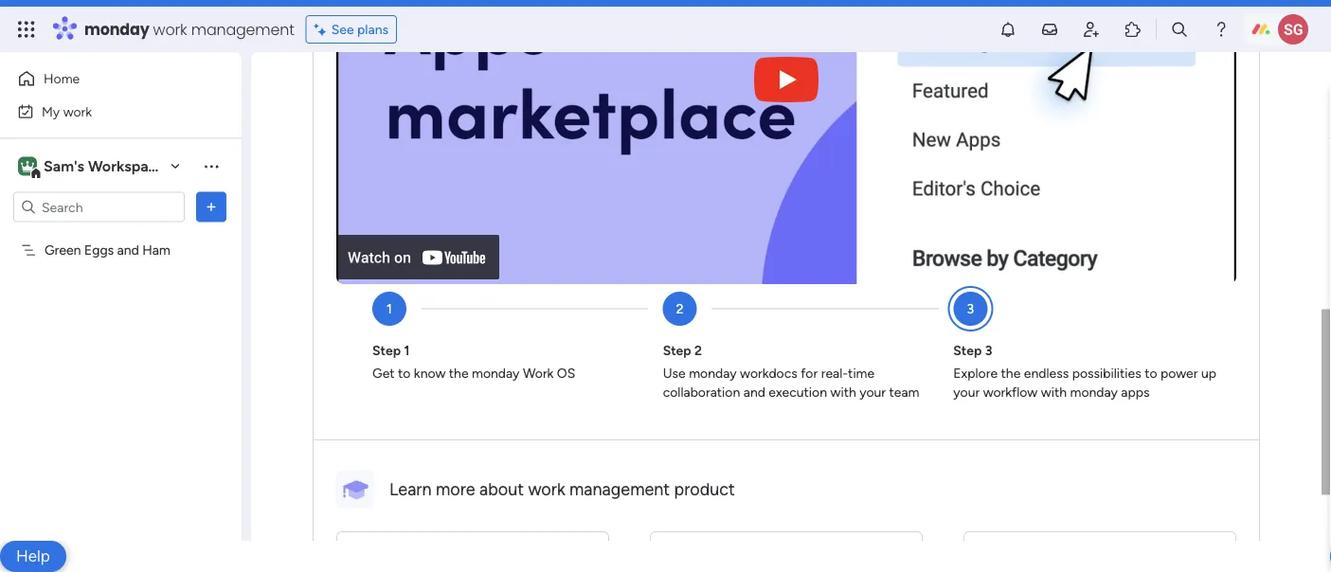 Task type: describe. For each thing, give the bounding box(es) containing it.
to inside "step 3 explore the endless possibilities to power up your workflow with monday apps"
[[1145, 365, 1157, 381]]

invite members image
[[1082, 20, 1101, 39]]

my
[[42, 103, 60, 119]]

more
[[436, 479, 475, 500]]

2 vertical spatial work
[[528, 479, 565, 500]]

learn more about work management product
[[389, 479, 735, 500]]

green
[[45, 242, 81, 258]]

workflow
[[983, 384, 1038, 400]]

apps
[[1121, 384, 1150, 400]]

know
[[414, 365, 446, 381]]

monday inside the step 1 get to know the monday work os
[[472, 365, 520, 381]]

sam's
[[44, 157, 84, 175]]

step for step 3 explore the endless possibilities to power up your workflow with monday apps
[[953, 342, 982, 359]]

for
[[801, 365, 818, 381]]

with for workflow
[[1041, 384, 1067, 400]]

help
[[16, 547, 50, 566]]

0 vertical spatial management
[[191, 18, 294, 40]]

work for my
[[63, 103, 92, 119]]

product
[[674, 479, 735, 500]]

home button
[[11, 63, 204, 94]]

explore
[[953, 365, 998, 381]]

step 3 explore the endless possibilities to power up your workflow with monday apps
[[953, 342, 1216, 400]]

workspace image
[[18, 156, 37, 177]]

plans
[[357, 21, 389, 37]]

the inside "step 3 explore the endless possibilities to power up your workflow with monday apps"
[[1001, 365, 1021, 381]]

help button
[[0, 541, 66, 572]]

workspace image
[[21, 156, 34, 177]]

3 inside "step 3 explore the endless possibilities to power up your workflow with monday apps"
[[985, 342, 992, 359]]

to inside the step 1 get to know the monday work os
[[398, 365, 411, 381]]

1 inside "button"
[[387, 301, 392, 317]]

select product image
[[17, 20, 36, 39]]

step for step 1 get to know the monday work os
[[372, 342, 401, 359]]

step for step 2 use monday workdocs for real-time collaboration and execution with your team
[[663, 342, 691, 359]]

up
[[1201, 365, 1216, 381]]

endless
[[1024, 365, 1069, 381]]

see plans
[[331, 21, 389, 37]]

1 button
[[372, 292, 406, 326]]

step 2 use monday workdocs for real-time collaboration and execution with your team
[[663, 342, 919, 400]]

eggs
[[84, 242, 114, 258]]

work for monday
[[153, 18, 187, 40]]

help image
[[1212, 20, 1231, 39]]



Task type: locate. For each thing, give the bounding box(es) containing it.
team
[[889, 384, 919, 400]]

step up use
[[663, 342, 691, 359]]

1 horizontal spatial with
[[1041, 384, 1067, 400]]

green eggs and ham
[[45, 242, 170, 258]]

1 to from the left
[[398, 365, 411, 381]]

options image
[[202, 198, 221, 216]]

sam green image
[[1278, 14, 1308, 45]]

the right know
[[449, 365, 469, 381]]

1 with from the left
[[830, 384, 856, 400]]

workspace
[[88, 157, 165, 175]]

2 horizontal spatial step
[[953, 342, 982, 359]]

3
[[967, 301, 974, 317], [985, 342, 992, 359]]

1 vertical spatial 3
[[985, 342, 992, 359]]

3 step from the left
[[953, 342, 982, 359]]

0 horizontal spatial work
[[63, 103, 92, 119]]

and down workdocs
[[743, 384, 765, 400]]

see
[[331, 21, 354, 37]]

with down real-
[[830, 384, 856, 400]]

use
[[663, 365, 686, 381]]

1 step from the left
[[372, 342, 401, 359]]

1 horizontal spatial 3
[[985, 342, 992, 359]]

execution
[[769, 384, 827, 400]]

work inside 'button'
[[63, 103, 92, 119]]

monday inside step 2 use monday workdocs for real-time collaboration and execution with your team
[[689, 365, 737, 381]]

search everything image
[[1170, 20, 1189, 39]]

2 horizontal spatial work
[[528, 479, 565, 500]]

green eggs and ham list box
[[0, 230, 242, 522]]

2
[[676, 301, 684, 317], [694, 342, 702, 359]]

2 inside step 2 use monday workdocs for real-time collaboration and execution with your team
[[694, 342, 702, 359]]

the inside the step 1 get to know the monday work os
[[449, 365, 469, 381]]

with for execution
[[830, 384, 856, 400]]

1 the from the left
[[449, 365, 469, 381]]

home
[[44, 71, 80, 87]]

collaboration
[[663, 384, 740, 400]]

0 horizontal spatial with
[[830, 384, 856, 400]]

apps image
[[1124, 20, 1143, 39]]

option
[[0, 233, 242, 237]]

step
[[372, 342, 401, 359], [663, 342, 691, 359], [953, 342, 982, 359]]

1 horizontal spatial 2
[[694, 342, 702, 359]]

monday up the home "button"
[[84, 18, 149, 40]]

0 horizontal spatial and
[[117, 242, 139, 258]]

with down endless
[[1041, 384, 1067, 400]]

with
[[830, 384, 856, 400], [1041, 384, 1067, 400]]

1 horizontal spatial management
[[569, 479, 670, 500]]

and
[[117, 242, 139, 258], [743, 384, 765, 400]]

sam's workspace
[[44, 157, 165, 175]]

about
[[479, 479, 524, 500]]

and inside step 2 use monday workdocs for real-time collaboration and execution with your team
[[743, 384, 765, 400]]

time
[[848, 365, 875, 381]]

1 horizontal spatial and
[[743, 384, 765, 400]]

0 vertical spatial and
[[117, 242, 139, 258]]

monday work management
[[84, 18, 294, 40]]

ham
[[142, 242, 170, 258]]

1 horizontal spatial 1
[[404, 342, 410, 359]]

your down the explore
[[953, 384, 980, 400]]

Search in workspace field
[[40, 196, 158, 218]]

step inside the step 1 get to know the monday work os
[[372, 342, 401, 359]]

1 horizontal spatial work
[[153, 18, 187, 40]]

work
[[523, 365, 554, 381]]

the up workflow
[[1001, 365, 1021, 381]]

2 step from the left
[[663, 342, 691, 359]]

and inside list box
[[117, 242, 139, 258]]

3 inside button
[[967, 301, 974, 317]]

2 up use
[[676, 301, 684, 317]]

1 vertical spatial management
[[569, 479, 670, 500]]

1 your from the left
[[859, 384, 886, 400]]

0 horizontal spatial the
[[449, 365, 469, 381]]

1 vertical spatial 2
[[694, 342, 702, 359]]

step up the explore
[[953, 342, 982, 359]]

to
[[398, 365, 411, 381], [1145, 365, 1157, 381]]

your inside step 2 use monday workdocs for real-time collaboration and execution with your team
[[859, 384, 886, 400]]

your
[[859, 384, 886, 400], [953, 384, 980, 400]]

1 up get
[[387, 301, 392, 317]]

step 1 get to know the monday work os
[[372, 342, 575, 381]]

work right about
[[528, 479, 565, 500]]

0 horizontal spatial your
[[859, 384, 886, 400]]

1 horizontal spatial the
[[1001, 365, 1021, 381]]

2 up collaboration
[[694, 342, 702, 359]]

1 horizontal spatial to
[[1145, 365, 1157, 381]]

your inside "step 3 explore the endless possibilities to power up your workflow with monday apps"
[[953, 384, 980, 400]]

0 horizontal spatial step
[[372, 342, 401, 359]]

0 vertical spatial work
[[153, 18, 187, 40]]

step inside step 2 use monday workdocs for real-time collaboration and execution with your team
[[663, 342, 691, 359]]

0 vertical spatial 2
[[676, 301, 684, 317]]

1 down 1 "button" on the left of page
[[404, 342, 410, 359]]

work
[[153, 18, 187, 40], [63, 103, 92, 119], [528, 479, 565, 500]]

1 horizontal spatial step
[[663, 342, 691, 359]]

0 horizontal spatial to
[[398, 365, 411, 381]]

0 horizontal spatial 1
[[387, 301, 392, 317]]

workdocs
[[740, 365, 798, 381]]

inbox image
[[1040, 20, 1059, 39]]

work right my
[[63, 103, 92, 119]]

real-
[[821, 365, 848, 381]]

0 vertical spatial 1
[[387, 301, 392, 317]]

2 button
[[663, 292, 697, 326]]

monday up collaboration
[[689, 365, 737, 381]]

to up "apps"
[[1145, 365, 1157, 381]]

learn
[[389, 479, 432, 500]]

2 inside 'button'
[[676, 301, 684, 317]]

0 vertical spatial 3
[[967, 301, 974, 317]]

0 horizontal spatial management
[[191, 18, 294, 40]]

my work
[[42, 103, 92, 119]]

and left ham
[[117, 242, 139, 258]]

my work button
[[11, 96, 204, 126]]

notifications image
[[999, 20, 1018, 39]]

step up get
[[372, 342, 401, 359]]

to right get
[[398, 365, 411, 381]]

step inside "step 3 explore the endless possibilities to power up your workflow with monday apps"
[[953, 342, 982, 359]]

monday
[[84, 18, 149, 40], [472, 365, 520, 381], [689, 365, 737, 381], [1070, 384, 1118, 400]]

get
[[372, 365, 395, 381]]

2 the from the left
[[1001, 365, 1021, 381]]

with inside "step 3 explore the endless possibilities to power up your workflow with monday apps"
[[1041, 384, 1067, 400]]

1 horizontal spatial your
[[953, 384, 980, 400]]

1 vertical spatial 1
[[404, 342, 410, 359]]

3 button
[[953, 292, 988, 326]]

1 vertical spatial and
[[743, 384, 765, 400]]

power
[[1161, 365, 1198, 381]]

1 inside the step 1 get to know the monday work os
[[404, 342, 410, 359]]

1
[[387, 301, 392, 317], [404, 342, 410, 359]]

possibilities
[[1072, 365, 1141, 381]]

management
[[191, 18, 294, 40], [569, 479, 670, 500]]

see plans button
[[306, 15, 397, 44]]

2 your from the left
[[953, 384, 980, 400]]

0 horizontal spatial 3
[[967, 301, 974, 317]]

monday down the possibilities
[[1070, 384, 1118, 400]]

workspace selection element
[[18, 155, 167, 180]]

2 to from the left
[[1145, 365, 1157, 381]]

with inside step 2 use monday workdocs for real-time collaboration and execution with your team
[[830, 384, 856, 400]]

sam's workspace button
[[13, 150, 189, 182]]

0 horizontal spatial 2
[[676, 301, 684, 317]]

2 with from the left
[[1041, 384, 1067, 400]]

1 vertical spatial work
[[63, 103, 92, 119]]

monday left work in the left bottom of the page
[[472, 365, 520, 381]]

workspace options image
[[202, 157, 221, 176]]

the
[[449, 365, 469, 381], [1001, 365, 1021, 381]]

work up the home "button"
[[153, 18, 187, 40]]

os
[[557, 365, 575, 381]]

your down time
[[859, 384, 886, 400]]

monday inside "step 3 explore the endless possibilities to power up your workflow with monday apps"
[[1070, 384, 1118, 400]]



Task type: vqa. For each thing, say whether or not it's contained in the screenshot.
the work in my work button
no



